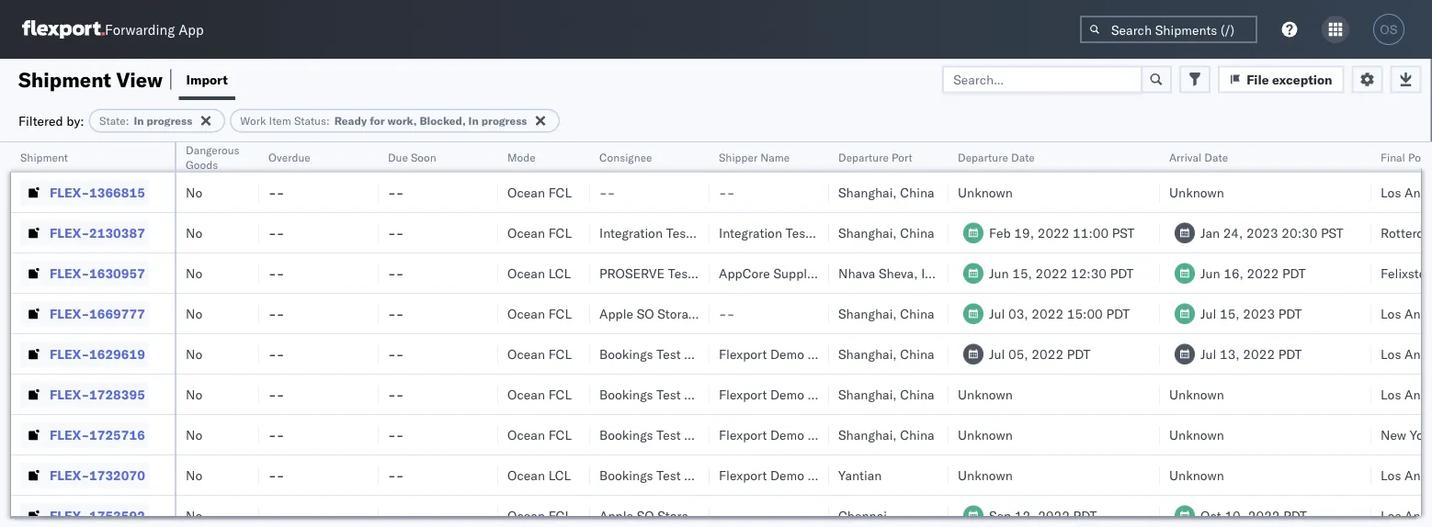 Task type: vqa. For each thing, say whether or not it's contained in the screenshot.


Task type: locate. For each thing, give the bounding box(es) containing it.
flex- down the flex-1728395 button
[[50, 427, 89, 443]]

fcl
[[549, 184, 572, 200], [549, 225, 572, 241], [549, 306, 572, 322], [549, 346, 572, 362], [549, 387, 572, 403], [549, 427, 572, 443], [549, 508, 572, 524]]

2 fcl from the top
[[549, 225, 572, 241]]

3 flexport from the top
[[719, 427, 767, 443]]

status
[[294, 114, 326, 128]]

no for flex-1630957
[[186, 265, 202, 281]]

4 china from the top
[[900, 346, 935, 362]]

ocean fcl for flex-1728395
[[508, 387, 572, 403]]

5 resize handle column header from the left
[[568, 143, 590, 528]]

: left ready
[[326, 114, 330, 128]]

pdt right 12,
[[1074, 508, 1097, 524]]

1 vertical spatial so
[[637, 508, 654, 524]]

apple
[[600, 306, 634, 322], [600, 508, 634, 524]]

resize handle column header for shipment
[[153, 143, 175, 528]]

china for flex-1629619
[[900, 346, 935, 362]]

flex- up flex-1753592 button
[[50, 468, 89, 484]]

ange for flex-1629619
[[1405, 346, 1433, 362]]

2022 right 16, on the right bottom
[[1247, 265, 1279, 281]]

resize handle column header for dangerous goods
[[237, 143, 259, 528]]

by:
[[66, 113, 84, 129]]

2 use) from the top
[[765, 508, 798, 524]]

0 vertical spatial 2023
[[1247, 225, 1279, 241]]

0 horizontal spatial :
[[126, 114, 129, 128]]

flex- down flex-1366815 button
[[50, 225, 89, 241]]

1 horizontal spatial :
[[326, 114, 330, 128]]

appcore
[[719, 265, 770, 281]]

soon
[[411, 150, 436, 164]]

2 pst from the left
[[1321, 225, 1344, 241]]

1 los from the top
[[1381, 184, 1402, 200]]

shipper for flex-1728395
[[808, 387, 853, 403]]

flex-1669777
[[50, 306, 145, 322]]

shanghai, for flex-1725716
[[839, 427, 897, 443]]

demo
[[771, 346, 805, 362], [771, 387, 805, 403], [771, 427, 805, 443], [771, 468, 805, 484]]

ltd
[[817, 265, 836, 281]]

shipper for flex-1725716
[[808, 427, 853, 443]]

5 ocean fcl from the top
[[508, 387, 572, 403]]

test
[[668, 265, 692, 281], [657, 346, 681, 362], [657, 387, 681, 403], [657, 427, 681, 443], [657, 468, 681, 484]]

2022 right 03,
[[1032, 306, 1064, 322]]

1 china from the top
[[900, 184, 935, 200]]

1 vertical spatial not
[[736, 508, 761, 524]]

co. for 1725716
[[857, 427, 875, 443]]

ocean fcl for flex-2130387
[[508, 225, 572, 241]]

6 no from the top
[[186, 387, 202, 403]]

1 vertical spatial shipment
[[20, 150, 68, 164]]

flexport demo shipper co. for 1629619
[[719, 346, 875, 362]]

storage
[[658, 306, 702, 322], [658, 508, 702, 524]]

flex- down flex-1630957 button
[[50, 306, 89, 322]]

pdt down the jun 16, 2022 pdt
[[1279, 306, 1302, 322]]

7 no from the top
[[186, 427, 202, 443]]

forwarding app link
[[22, 20, 204, 39]]

2023 down the jun 16, 2022 pdt
[[1243, 306, 1275, 322]]

1 horizontal spatial pst
[[1321, 225, 1344, 241]]

1 so from the top
[[637, 306, 654, 322]]

5 los from the top
[[1381, 468, 1402, 484]]

6 ange from the top
[[1405, 508, 1433, 524]]

2022 right 05,
[[1032, 346, 1064, 362]]

flex-1366815
[[50, 184, 145, 200]]

2 flex- from the top
[[50, 225, 89, 241]]

pst
[[1112, 225, 1135, 241], [1321, 225, 1344, 241]]

2 ange from the top
[[1405, 306, 1433, 322]]

co. for 1728395
[[857, 387, 875, 403]]

demo for 1725716
[[771, 427, 805, 443]]

4 flexport demo shipper co. from the top
[[719, 468, 875, 484]]

3 bookings from the top
[[600, 427, 653, 443]]

ocean for 1728395
[[508, 387, 545, 403]]

proserve
[[600, 265, 665, 281]]

in right blocked,
[[469, 114, 479, 128]]

flex- down flex-1629619 button
[[50, 387, 89, 403]]

item
[[269, 114, 291, 128]]

pdt for jun 16, 2022 pdt
[[1283, 265, 1306, 281]]

pdt
[[1110, 265, 1134, 281], [1283, 265, 1306, 281], [1107, 306, 1130, 322], [1279, 306, 1302, 322], [1067, 346, 1091, 362], [1279, 346, 1302, 362], [1074, 508, 1097, 524], [1284, 508, 1307, 524]]

6 shanghai, from the top
[[839, 427, 897, 443]]

6 ocean from the top
[[508, 387, 545, 403]]

6 china from the top
[[900, 427, 935, 443]]

pdt down jul 15, 2023 pdt
[[1279, 346, 1302, 362]]

1 vertical spatial apple so storage (do not use)
[[600, 508, 798, 524]]

shanghai, china for flex-1725716
[[839, 427, 935, 443]]

shipment inside button
[[20, 150, 68, 164]]

feb
[[989, 225, 1011, 241]]

0 vertical spatial apple
[[600, 306, 634, 322]]

shanghai, for flex-2130387
[[839, 225, 897, 241]]

flexport demo shipper co. for 1732070
[[719, 468, 875, 484]]

so
[[637, 306, 654, 322], [637, 508, 654, 524]]

los for flex-1669777
[[1381, 306, 1402, 322]]

2022 right 13,
[[1243, 346, 1275, 362]]

2022 for 10,
[[1248, 508, 1280, 524]]

8 no from the top
[[186, 468, 202, 484]]

resize handle column header
[[153, 143, 175, 528], [237, 143, 259, 528], [357, 143, 379, 528], [476, 143, 498, 528], [568, 143, 590, 528], [688, 143, 710, 528], [807, 143, 829, 528], [927, 143, 949, 528], [1138, 143, 1160, 528], [1350, 143, 1372, 528]]

shanghai, china for flex-1728395
[[839, 387, 935, 403]]

1 vertical spatial ocean lcl
[[508, 468, 571, 484]]

shanghai, china for flex-1669777
[[839, 306, 935, 322]]

6 los ange from the top
[[1381, 508, 1433, 524]]

2022 right 19,
[[1038, 225, 1070, 241]]

4 flex- from the top
[[50, 306, 89, 322]]

departure right name in the right of the page
[[839, 150, 889, 164]]

test for flex-1630957
[[668, 265, 692, 281]]

use) left chennai
[[765, 508, 798, 524]]

2 los from the top
[[1381, 306, 1402, 322]]

2 jun from the left
[[1201, 265, 1221, 281]]

2 : from the left
[[326, 114, 330, 128]]

7 ocean from the top
[[508, 427, 545, 443]]

lcl for proserve
[[549, 265, 571, 281]]

ocean fcl for flex-1669777
[[508, 306, 572, 322]]

lcl for bookings
[[549, 468, 571, 484]]

0 horizontal spatial 15,
[[1013, 265, 1033, 281]]

16,
[[1224, 265, 1244, 281]]

date right the arrival
[[1205, 150, 1229, 164]]

ocean
[[508, 184, 545, 200], [508, 225, 545, 241], [508, 265, 545, 281], [508, 306, 545, 322], [508, 346, 545, 362], [508, 387, 545, 403], [508, 427, 545, 443], [508, 468, 545, 484], [508, 508, 545, 524]]

pst right 20:30
[[1321, 225, 1344, 241]]

1 horizontal spatial in
[[469, 114, 479, 128]]

1 not from the top
[[736, 306, 761, 322]]

pdt right the '10,'
[[1284, 508, 1307, 524]]

3 co. from the top
[[857, 427, 875, 443]]

no for flex-2130387
[[186, 225, 202, 241]]

1 ocean fcl from the top
[[508, 184, 572, 200]]

use) for shanghai, china
[[765, 306, 798, 322]]

fcl for flex-2130387
[[549, 225, 572, 241]]

india
[[921, 265, 951, 281]]

date up 19,
[[1011, 150, 1035, 164]]

3 flexport demo shipper co. from the top
[[719, 427, 875, 443]]

flex- down flex-2130387 button
[[50, 265, 89, 281]]

0 vertical spatial lcl
[[549, 265, 571, 281]]

exception
[[1273, 71, 1333, 87]]

not
[[736, 306, 761, 322], [736, 508, 761, 524]]

flex- down flex-1732070 button
[[50, 508, 89, 524]]

4 shanghai, from the top
[[839, 346, 897, 362]]

1 horizontal spatial 15,
[[1220, 306, 1240, 322]]

3 china from the top
[[900, 306, 935, 322]]

ocean lcl for bookings test consignee
[[508, 468, 571, 484]]

demo for 1728395
[[771, 387, 805, 403]]

15:00
[[1067, 306, 1103, 322]]

los ange for 1732070
[[1381, 468, 1433, 484]]

9 no from the top
[[186, 508, 202, 524]]

2 shanghai, china from the top
[[839, 225, 935, 241]]

3 ocean from the top
[[508, 265, 545, 281]]

ocean fcl
[[508, 184, 572, 200], [508, 225, 572, 241], [508, 306, 572, 322], [508, 346, 572, 362], [508, 387, 572, 403], [508, 427, 572, 443], [508, 508, 572, 524]]

shipment view
[[18, 67, 163, 92]]

departure port
[[839, 150, 913, 164]]

jul up 'jul 13, 2022 pdt'
[[1201, 306, 1217, 322]]

work,
[[388, 114, 417, 128]]

8 ocean from the top
[[508, 468, 545, 484]]

1753592
[[89, 508, 145, 524]]

1 vertical spatial 2023
[[1243, 306, 1275, 322]]

filtered
[[18, 113, 63, 129]]

0 horizontal spatial departure
[[839, 150, 889, 164]]

1 vertical spatial storage
[[658, 508, 702, 524]]

use) down appcore supply ltd
[[765, 306, 798, 322]]

1 pst from the left
[[1112, 225, 1135, 241]]

departure inside button
[[958, 150, 1009, 164]]

3 shanghai, from the top
[[839, 306, 897, 322]]

2 los ange from the top
[[1381, 306, 1433, 322]]

ange
[[1405, 184, 1433, 200], [1405, 306, 1433, 322], [1405, 346, 1433, 362], [1405, 387, 1433, 403], [1405, 468, 1433, 484], [1405, 508, 1433, 524]]

4 ocean from the top
[[508, 306, 545, 322]]

jun left 16, on the right bottom
[[1201, 265, 1221, 281]]

2022 right the '10,'
[[1248, 508, 1280, 524]]

2 progress from the left
[[482, 114, 527, 128]]

1 horizontal spatial jun
[[1201, 265, 1221, 281]]

resize handle column header for shipper name
[[807, 143, 829, 528]]

co. for 1732070
[[857, 468, 875, 484]]

4 bookings from the top
[[600, 468, 653, 484]]

3 fcl from the top
[[549, 306, 572, 322]]

storage for shanghai, china
[[658, 306, 702, 322]]

1 vertical spatial (do
[[705, 508, 732, 524]]

0 vertical spatial 15,
[[1013, 265, 1033, 281]]

departure inside button
[[839, 150, 889, 164]]

1 vertical spatial lcl
[[549, 468, 571, 484]]

2 lcl from the top
[[549, 468, 571, 484]]

15, up 13,
[[1220, 306, 1240, 322]]

2 no from the top
[[186, 225, 202, 241]]

2023 right the '24,'
[[1247, 225, 1279, 241]]

flex- down flex-1669777 button
[[50, 346, 89, 362]]

sep
[[989, 508, 1012, 524]]

6 shanghai, china from the top
[[839, 427, 935, 443]]

4 demo from the top
[[771, 468, 805, 484]]

1 bookings from the top
[[600, 346, 653, 362]]

3 demo from the top
[[771, 427, 805, 443]]

name
[[761, 150, 790, 164]]

5 los ange from the top
[[1381, 468, 1433, 484]]

0 vertical spatial use)
[[765, 306, 798, 322]]

1 ocean from the top
[[508, 184, 545, 200]]

0 vertical spatial (do
[[705, 306, 732, 322]]

flex- inside button
[[50, 184, 89, 200]]

jun down feb
[[989, 265, 1009, 281]]

flex- for 2130387
[[50, 225, 89, 241]]

pdt down 20:30
[[1283, 265, 1306, 281]]

8 resize handle column header from the left
[[927, 143, 949, 528]]

demo for 1732070
[[771, 468, 805, 484]]

1 vertical spatial 15,
[[1220, 306, 1240, 322]]

resize handle column header for consignee
[[688, 143, 710, 528]]

5 flex- from the top
[[50, 346, 89, 362]]

6 flex- from the top
[[50, 387, 89, 403]]

progress
[[147, 114, 192, 128], [482, 114, 527, 128]]

jul
[[989, 306, 1005, 322], [1201, 306, 1217, 322], [989, 346, 1005, 362], [1201, 346, 1217, 362]]

1 jun from the left
[[989, 265, 1009, 281]]

0 vertical spatial apple so storage (do not use)
[[600, 306, 798, 322]]

9 ocean from the top
[[508, 508, 545, 524]]

port
[[892, 150, 913, 164], [1409, 150, 1430, 164]]

os button
[[1368, 8, 1411, 51]]

1 demo from the top
[[771, 346, 805, 362]]

10 resize handle column header from the left
[[1350, 143, 1372, 528]]

-
[[268, 184, 276, 200], [276, 184, 284, 200], [388, 184, 396, 200], [396, 184, 404, 200], [600, 184, 607, 200], [607, 184, 615, 200], [719, 184, 727, 200], [727, 184, 735, 200], [268, 225, 276, 241], [276, 225, 284, 241], [388, 225, 396, 241], [396, 225, 404, 241], [268, 265, 276, 281], [276, 265, 284, 281], [388, 265, 396, 281], [396, 265, 404, 281], [268, 306, 276, 322], [276, 306, 284, 322], [388, 306, 396, 322], [396, 306, 404, 322], [719, 306, 727, 322], [727, 306, 735, 322], [268, 346, 276, 362], [276, 346, 284, 362], [388, 346, 396, 362], [396, 346, 404, 362], [268, 387, 276, 403], [276, 387, 284, 403], [388, 387, 396, 403], [396, 387, 404, 403], [268, 427, 276, 443], [276, 427, 284, 443], [388, 427, 396, 443], [396, 427, 404, 443], [268, 468, 276, 484], [276, 468, 284, 484], [388, 468, 396, 484], [396, 468, 404, 484], [268, 508, 276, 524], [276, 508, 284, 524], [388, 508, 396, 524], [396, 508, 404, 524], [719, 508, 727, 524], [727, 508, 735, 524]]

file exception button
[[1218, 66, 1345, 93], [1218, 66, 1345, 93]]

pdt for sep 12, 2022 pdt
[[1074, 508, 1097, 524]]

progress down view
[[147, 114, 192, 128]]

pst right 11:00
[[1112, 225, 1135, 241]]

1 horizontal spatial port
[[1409, 150, 1430, 164]]

0 horizontal spatial in
[[134, 114, 144, 128]]

15, for jun
[[1013, 265, 1033, 281]]

shanghai, china
[[839, 184, 935, 200], [839, 225, 935, 241], [839, 306, 935, 322], [839, 346, 935, 362], [839, 387, 935, 403], [839, 427, 935, 443]]

shipment down filtered
[[20, 150, 68, 164]]

flex-1725716
[[50, 427, 145, 443]]

0 horizontal spatial port
[[892, 150, 913, 164]]

ocean for 1630957
[[508, 265, 545, 281]]

1 bookings test consignee from the top
[[600, 346, 746, 362]]

2022 for 19,
[[1038, 225, 1070, 241]]

Search... text field
[[943, 66, 1143, 93]]

4 no from the top
[[186, 306, 202, 322]]

no for flex-1629619
[[186, 346, 202, 362]]

2 shanghai, from the top
[[839, 225, 897, 241]]

1 co. from the top
[[857, 346, 875, 362]]

11:00
[[1073, 225, 1109, 241]]

2 bookings from the top
[[600, 387, 653, 403]]

5 ange from the top
[[1405, 468, 1433, 484]]

shanghai, china for flex-1629619
[[839, 346, 935, 362]]

2022 right 12,
[[1038, 508, 1070, 524]]

flexport demo shipper co.
[[719, 346, 875, 362], [719, 387, 875, 403], [719, 427, 875, 443], [719, 468, 875, 484]]

los for flex-1728395
[[1381, 387, 1402, 403]]

0 vertical spatial ocean lcl
[[508, 265, 571, 281]]

resize handle column header for arrival date
[[1350, 143, 1372, 528]]

3 shanghai, china from the top
[[839, 306, 935, 322]]

date
[[1011, 150, 1035, 164], [1205, 150, 1229, 164]]

shipment up by:
[[18, 67, 111, 92]]

1 horizontal spatial departure
[[958, 150, 1009, 164]]

1 vertical spatial use)
[[765, 508, 798, 524]]

shanghai,
[[839, 184, 897, 200], [839, 225, 897, 241], [839, 306, 897, 322], [839, 346, 897, 362], [839, 387, 897, 403], [839, 427, 897, 443]]

departure date
[[958, 150, 1035, 164]]

:
[[126, 114, 129, 128], [326, 114, 330, 128]]

3 los ange from the top
[[1381, 346, 1433, 362]]

2 demo from the top
[[771, 387, 805, 403]]

2 port from the left
[[1409, 150, 1430, 164]]

goods
[[186, 158, 218, 171]]

departure
[[839, 150, 889, 164], [958, 150, 1009, 164]]

los ange for 1669777
[[1381, 306, 1433, 322]]

flexport for 1629619
[[719, 346, 767, 362]]

date for departure date
[[1011, 150, 1035, 164]]

ocean for 1725716
[[508, 427, 545, 443]]

0 horizontal spatial progress
[[147, 114, 192, 128]]

1 departure from the left
[[839, 150, 889, 164]]

pdt for oct 10, 2022 pdt
[[1284, 508, 1307, 524]]

chennai
[[839, 508, 887, 524]]

2 co. from the top
[[857, 387, 875, 403]]

china for flex-1728395
[[900, 387, 935, 403]]

jul left 05,
[[989, 346, 1005, 362]]

5 shanghai, from the top
[[839, 387, 897, 403]]

in right state
[[134, 114, 144, 128]]

15, down 19,
[[1013, 265, 1033, 281]]

lcl
[[549, 265, 571, 281], [549, 468, 571, 484]]

2 ocean fcl from the top
[[508, 225, 572, 241]]

1 horizontal spatial progress
[[482, 114, 527, 128]]

shipment
[[18, 67, 111, 92], [20, 150, 68, 164]]

so for shanghai, china
[[637, 306, 654, 322]]

8 flex- from the top
[[50, 468, 89, 484]]

pdt right 15:00
[[1107, 306, 1130, 322]]

0 vertical spatial shipment
[[18, 67, 111, 92]]

york
[[1410, 427, 1433, 443]]

flex-2130387
[[50, 225, 145, 241]]

15,
[[1013, 265, 1033, 281], [1220, 306, 1240, 322]]

consignee for flex-1728395
[[684, 387, 746, 403]]

final
[[1381, 150, 1406, 164]]

7 resize handle column header from the left
[[807, 143, 829, 528]]

0 horizontal spatial jun
[[989, 265, 1009, 281]]

7 flex- from the top
[[50, 427, 89, 443]]

not for shanghai, china
[[736, 306, 761, 322]]

0 horizontal spatial pst
[[1112, 225, 1135, 241]]

progress up mode in the left of the page
[[482, 114, 527, 128]]

2 (do from the top
[[705, 508, 732, 524]]

6 resize handle column header from the left
[[688, 143, 710, 528]]

2 bookings test consignee from the top
[[600, 387, 746, 403]]

5 no from the top
[[186, 346, 202, 362]]

work
[[240, 114, 266, 128]]

5 fcl from the top
[[549, 387, 572, 403]]

jul 05, 2022 pdt
[[989, 346, 1091, 362]]

12,
[[1015, 508, 1035, 524]]

demo for 1629619
[[771, 346, 805, 362]]

fcl for flex-1669777
[[549, 306, 572, 322]]

co.
[[857, 346, 875, 362], [857, 387, 875, 403], [857, 427, 875, 443], [857, 468, 875, 484]]

1 lcl from the top
[[549, 265, 571, 281]]

shipment for shipment view
[[18, 67, 111, 92]]

flex- for 1732070
[[50, 468, 89, 484]]

0 vertical spatial so
[[637, 306, 654, 322]]

ocean fcl for flex-1753592
[[508, 508, 572, 524]]

--
[[268, 184, 284, 200], [388, 184, 404, 200], [600, 184, 615, 200], [719, 184, 735, 200], [268, 225, 284, 241], [388, 225, 404, 241], [268, 265, 284, 281], [388, 265, 404, 281], [268, 306, 284, 322], [388, 306, 404, 322], [719, 306, 735, 322], [268, 346, 284, 362], [388, 346, 404, 362], [268, 387, 284, 403], [388, 387, 404, 403], [268, 427, 284, 443], [388, 427, 404, 443], [268, 468, 284, 484], [388, 468, 404, 484], [268, 508, 284, 524], [388, 508, 404, 524], [719, 508, 735, 524]]

Search Shipments (/) text field
[[1080, 16, 1258, 43]]

1 horizontal spatial date
[[1205, 150, 1229, 164]]

4 shanghai, china from the top
[[839, 346, 935, 362]]

1 ocean lcl from the top
[[508, 265, 571, 281]]

6 los from the top
[[1381, 508, 1402, 524]]

no for flex-1669777
[[186, 306, 202, 322]]

7 fcl from the top
[[549, 508, 572, 524]]

0 vertical spatial not
[[736, 306, 761, 322]]

departure up feb
[[958, 150, 1009, 164]]

0 horizontal spatial date
[[1011, 150, 1035, 164]]

flex-1630957 button
[[20, 261, 149, 286]]

5 shanghai, china from the top
[[839, 387, 935, 403]]

2022 left 12:30
[[1036, 265, 1068, 281]]

port for departure port
[[892, 150, 913, 164]]

4 co. from the top
[[857, 468, 875, 484]]

2022 for 13,
[[1243, 346, 1275, 362]]

shipper inside button
[[719, 150, 758, 164]]

1 : from the left
[[126, 114, 129, 128]]

6 ocean fcl from the top
[[508, 427, 572, 443]]

1 vertical spatial apple
[[600, 508, 634, 524]]

supply
[[774, 265, 814, 281]]

los
[[1381, 184, 1402, 200], [1381, 306, 1402, 322], [1381, 346, 1402, 362], [1381, 387, 1402, 403], [1381, 468, 1402, 484], [1381, 508, 1402, 524]]

2 ocean lcl from the top
[[508, 468, 571, 484]]

1 apple so storage (do not use) from the top
[[600, 306, 798, 322]]

jul left 13,
[[1201, 346, 1217, 362]]

2 flexport from the top
[[719, 387, 767, 403]]

0 vertical spatial storage
[[658, 306, 702, 322]]

5 china from the top
[[900, 387, 935, 403]]

flex-2130387 button
[[20, 220, 149, 246]]

flex-1630957
[[50, 265, 145, 281]]

ange for flex-1728395
[[1405, 387, 1433, 403]]

: down view
[[126, 114, 129, 128]]

flexport for 1728395
[[719, 387, 767, 403]]

pdt down 15:00
[[1067, 346, 1091, 362]]

flex- for 1669777
[[50, 306, 89, 322]]

arrival date button
[[1160, 146, 1353, 165]]

jul left 03,
[[989, 306, 1005, 322]]

flexport
[[719, 346, 767, 362], [719, 387, 767, 403], [719, 427, 767, 443], [719, 468, 767, 484]]

consignee for flex-1732070
[[684, 468, 746, 484]]

app
[[179, 21, 204, 38]]

4 fcl from the top
[[549, 346, 572, 362]]

flex- down shipment button
[[50, 184, 89, 200]]

4 los ange from the top
[[1381, 387, 1433, 403]]



Task type: describe. For each thing, give the bounding box(es) containing it.
los for flex-1366815
[[1381, 184, 1402, 200]]

jan
[[1201, 225, 1220, 241]]

shipper name button
[[710, 146, 811, 165]]

24,
[[1224, 225, 1244, 241]]

flex-1732070 button
[[20, 463, 149, 489]]

shipment button
[[11, 146, 156, 165]]

ocean for 2130387
[[508, 225, 545, 241]]

port for final port
[[1409, 150, 1430, 164]]

yantian
[[839, 468, 882, 484]]

import button
[[179, 59, 235, 100]]

jul for jul 05, 2022 pdt
[[989, 346, 1005, 362]]

flex-1725716 button
[[20, 423, 149, 448]]

rotterdam
[[1381, 225, 1433, 241]]

apple so storage (do not use) for shanghai, china
[[600, 306, 798, 322]]

jul 13, 2022 pdt
[[1201, 346, 1302, 362]]

china for flex-1669777
[[900, 306, 935, 322]]

flex-1753592
[[50, 508, 145, 524]]

1 in from the left
[[134, 114, 144, 128]]

mode button
[[498, 146, 572, 165]]

13,
[[1220, 346, 1240, 362]]

jul 03, 2022 15:00 pdt
[[989, 306, 1130, 322]]

feb 19, 2022 11:00 pst
[[989, 225, 1135, 241]]

12:30
[[1071, 265, 1107, 281]]

jul 15, 2023 pdt
[[1201, 306, 1302, 322]]

ready
[[334, 114, 367, 128]]

ange for flex-1753592
[[1405, 508, 1433, 524]]

new york
[[1381, 427, 1433, 443]]

los ange for 1728395
[[1381, 387, 1433, 403]]

not for chennai
[[736, 508, 761, 524]]

shipper name
[[719, 150, 790, 164]]

fcl for flex-1629619
[[549, 346, 572, 362]]

1 progress from the left
[[147, 114, 192, 128]]

3 resize handle column header from the left
[[357, 143, 379, 528]]

2 in from the left
[[469, 114, 479, 128]]

appcore supply ltd
[[719, 265, 836, 281]]

los ange for 1366815
[[1381, 184, 1433, 200]]

shanghai, for flex-1728395
[[839, 387, 897, 403]]

test for flex-1629619
[[657, 346, 681, 362]]

05,
[[1009, 346, 1029, 362]]

19,
[[1015, 225, 1034, 241]]

1366815
[[89, 184, 145, 200]]

flex- for 1630957
[[50, 265, 89, 281]]

china for flex-1725716
[[900, 427, 935, 443]]

flex- for 1753592
[[50, 508, 89, 524]]

no for flex-1725716
[[186, 427, 202, 443]]

arrival
[[1170, 150, 1202, 164]]

bookings for flex-1629619
[[600, 346, 653, 362]]

jun 15, 2022 12:30 pdt
[[989, 265, 1134, 281]]

2022 for 15,
[[1036, 265, 1068, 281]]

jun for jun 16, 2022 pdt
[[1201, 265, 1221, 281]]

oct 10, 2022 pdt
[[1201, 508, 1307, 524]]

resize handle column header for departure date
[[1138, 143, 1160, 528]]

shanghai, for flex-1669777
[[839, 306, 897, 322]]

bookings test consignee for flex-1732070
[[600, 468, 746, 484]]

final port button
[[1372, 146, 1433, 165]]

blocked,
[[420, 114, 466, 128]]

los for flex-1753592
[[1381, 508, 1402, 524]]

20:30
[[1282, 225, 1318, 241]]

import
[[186, 71, 228, 87]]

1629619
[[89, 346, 145, 362]]

ange for flex-1669777
[[1405, 306, 1433, 322]]

pdt right 12:30
[[1110, 265, 1134, 281]]

pdt for jul 05, 2022 pdt
[[1067, 346, 1091, 362]]

mode
[[508, 150, 536, 164]]

no for flex-1732070
[[186, 468, 202, 484]]

(do for chennai
[[705, 508, 732, 524]]

file exception
[[1247, 71, 1333, 87]]

no for flex-1366815
[[186, 184, 202, 200]]

overdue
[[268, 150, 311, 164]]

so for chennai
[[637, 508, 654, 524]]

flex-1669777 button
[[20, 301, 149, 327]]

flex-1732070
[[50, 468, 145, 484]]

china for flex-2130387
[[900, 225, 935, 241]]

jul for jul 13, 2022 pdt
[[1201, 346, 1217, 362]]

flexport for 1732070
[[719, 468, 767, 484]]

dangerous goods button
[[177, 139, 252, 172]]

state
[[99, 114, 126, 128]]

shanghai, china for flex-2130387
[[839, 225, 935, 241]]

ange for flex-1732070
[[1405, 468, 1433, 484]]

due soon
[[388, 150, 436, 164]]

flexport for 1725716
[[719, 427, 767, 443]]

1732070
[[89, 468, 145, 484]]

sheva,
[[879, 265, 918, 281]]

1669777
[[89, 306, 145, 322]]

(do for shanghai, china
[[705, 306, 732, 322]]

departure date button
[[949, 146, 1142, 165]]

apple so storage (do not use) for chennai
[[600, 508, 798, 524]]

felixstow
[[1381, 265, 1433, 281]]

bookings test consignee for flex-1629619
[[600, 346, 746, 362]]

flex-1753592 button
[[20, 503, 149, 528]]

consignee for flex-1629619
[[684, 346, 746, 362]]

apple for chennai
[[600, 508, 634, 524]]

15, for jul
[[1220, 306, 1240, 322]]

bookings for flex-1728395
[[600, 387, 653, 403]]

proserve test account
[[600, 265, 744, 281]]

2023 for 20:30
[[1247, 225, 1279, 241]]

arrival date
[[1170, 150, 1229, 164]]

flex-1728395
[[50, 387, 145, 403]]

flexport. image
[[22, 20, 105, 39]]

ocean fcl for flex-1366815
[[508, 184, 572, 200]]

flex-1366815 button
[[20, 180, 149, 206]]

test for flex-1725716
[[657, 427, 681, 443]]

bookings test consignee for flex-1725716
[[600, 427, 746, 443]]

fcl for flex-1753592
[[549, 508, 572, 524]]

storage for chennai
[[658, 508, 702, 524]]

oct
[[1201, 508, 1222, 524]]

1630957
[[89, 265, 145, 281]]

test for flex-1732070
[[657, 468, 681, 484]]

test for flex-1728395
[[657, 387, 681, 403]]

nhava
[[839, 265, 876, 281]]

dangerous
[[186, 143, 240, 157]]

shanghai, for flex-1629619
[[839, 346, 897, 362]]

flexport demo shipper co. for 1728395
[[719, 387, 875, 403]]

2022 for 05,
[[1032, 346, 1064, 362]]

due
[[388, 150, 408, 164]]

new
[[1381, 427, 1407, 443]]

4 resize handle column header from the left
[[476, 143, 498, 528]]

2022 for 12,
[[1038, 508, 1070, 524]]

work item status : ready for work, blocked, in progress
[[240, 114, 527, 128]]

ange for flex-1366815
[[1405, 184, 1433, 200]]

1725716
[[89, 427, 145, 443]]

shanghai, china for flex-1366815
[[839, 184, 935, 200]]

jun for jun 15, 2022 12:30 pdt
[[989, 265, 1009, 281]]

jul for jul 03, 2022 15:00 pdt
[[989, 306, 1005, 322]]

jan 24, 2023 20:30 pst
[[1201, 225, 1344, 241]]

bookings test consignee for flex-1728395
[[600, 387, 746, 403]]

flex- for 1366815
[[50, 184, 89, 200]]

10,
[[1225, 508, 1245, 524]]

consignee for flex-1725716
[[684, 427, 746, 443]]

ocean fcl for flex-1725716
[[508, 427, 572, 443]]

los ange for 1629619
[[1381, 346, 1433, 362]]

departure for departure date
[[958, 150, 1009, 164]]

flex- for 1728395
[[50, 387, 89, 403]]

date for arrival date
[[1205, 150, 1229, 164]]

account
[[696, 265, 744, 281]]

forwarding app
[[105, 21, 204, 38]]

departure port button
[[829, 146, 931, 165]]

flex-1629619 button
[[20, 342, 149, 367]]

flexport demo shipper co. for 1725716
[[719, 427, 875, 443]]

filtered by:
[[18, 113, 84, 129]]

ocean for 1753592
[[508, 508, 545, 524]]

pst for feb 19, 2022 11:00 pst
[[1112, 225, 1135, 241]]

no for flex-1753592
[[186, 508, 202, 524]]

no for flex-1728395
[[186, 387, 202, 403]]

consignee button
[[590, 146, 691, 165]]

flex-1629619
[[50, 346, 145, 362]]

ocean for 1669777
[[508, 306, 545, 322]]

2130387
[[89, 225, 145, 241]]

flex-1728395 button
[[20, 382, 149, 408]]

1728395
[[89, 387, 145, 403]]

jun 16, 2022 pdt
[[1201, 265, 1306, 281]]

consignee inside button
[[600, 150, 652, 164]]

final port
[[1381, 150, 1430, 164]]



